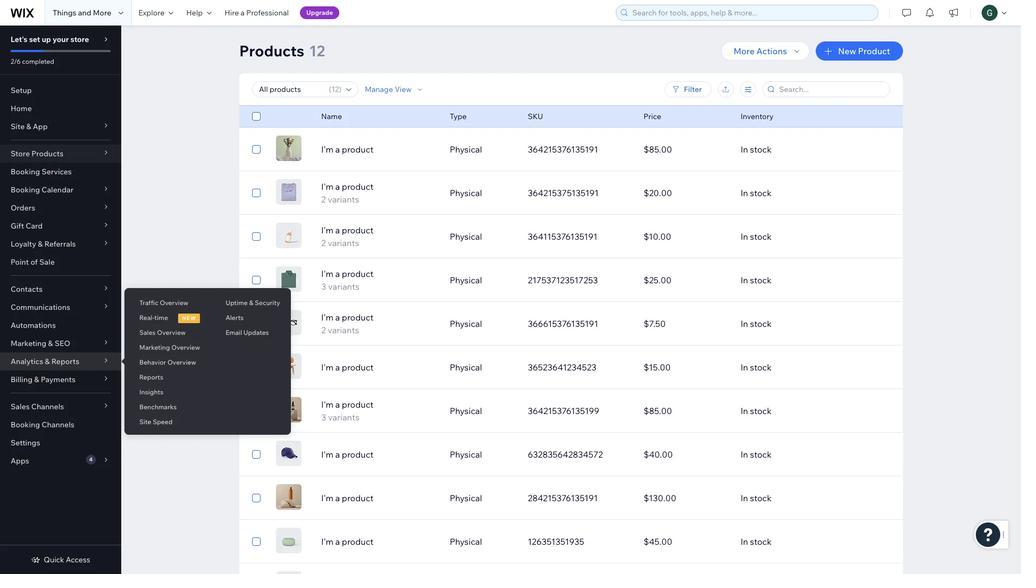 Task type: vqa. For each thing, say whether or not it's contained in the screenshot.
You
no



Task type: describe. For each thing, give the bounding box(es) containing it.
physical link for 364215375135191
[[444, 180, 522, 206]]

in stock for 364215375135191
[[741, 188, 772, 199]]

in for 364215375135191
[[741, 188, 749, 199]]

$85.00 link for 364215376135199
[[638, 399, 735, 424]]

5 product from the top
[[342, 312, 374, 323]]

in stock for 284215376135191
[[741, 493, 772, 504]]

physical for 364215375135191
[[450, 188, 482, 199]]

billing
[[11, 375, 33, 385]]

i'm a product link for 126351351935
[[315, 536, 444, 549]]

loyalty
[[11, 240, 36, 249]]

alerts
[[226, 314, 244, 322]]

time
[[155, 314, 168, 322]]

( 12 )
[[329, 85, 342, 94]]

sales overview
[[139, 329, 186, 337]]

let's set up your store
[[11, 35, 89, 44]]

and
[[78, 8, 91, 18]]

physical link for 632835642834572
[[444, 442, 522, 468]]

364215376135191
[[528, 144, 599, 155]]

sale
[[39, 258, 55, 267]]

$20.00
[[644, 188, 673, 199]]

booking for booking services
[[11, 167, 40, 177]]

$85.00 link for 364215376135191
[[638, 137, 735, 162]]

manage view button
[[365, 85, 425, 94]]

in stock link for 632835642834572
[[735, 442, 851, 468]]

12 for products 12
[[309, 42, 325, 60]]

in for 364215376135199
[[741, 406, 749, 417]]

9 i'm from the top
[[322, 493, 334, 504]]

reports link
[[125, 369, 211, 387]]

2 for 364215375135191
[[322, 194, 326, 205]]

284215376135191
[[528, 493, 598, 504]]

physical for 364215376135191
[[450, 144, 482, 155]]

& for loyalty
[[38, 240, 43, 249]]

communications
[[11, 303, 70, 312]]

physical for 217537123517253
[[450, 275, 482, 286]]

$25.00
[[644, 275, 672, 286]]

stock for 364115376135191
[[751, 232, 772, 242]]

$10.00 link
[[638, 224, 735, 250]]

benchmarks link
[[125, 399, 211, 417]]

gift
[[11, 221, 24, 231]]

booking for booking channels
[[11, 420, 40, 430]]

i'm a product for 284215376135191
[[322, 493, 374, 504]]

2 product from the top
[[342, 182, 374, 192]]

366615376135191
[[528, 319, 599, 329]]

quick access button
[[31, 556, 90, 565]]

4 product from the top
[[342, 269, 374, 279]]

store products button
[[0, 145, 121, 163]]

0 vertical spatial products
[[240, 42, 305, 60]]

view
[[395, 85, 412, 94]]

physical link for 217537123517253
[[444, 268, 522, 293]]

& for analytics
[[45, 357, 50, 367]]

in stock link for 126351351935
[[735, 530, 851, 555]]

sales channels button
[[0, 398, 121, 416]]

(
[[329, 85, 332, 94]]

in stock for 364215376135199
[[741, 406, 772, 417]]

in stock link for 364215376135199
[[735, 399, 851, 424]]

overview for marketing overview
[[172, 344, 200, 352]]

$130.00
[[644, 493, 677, 504]]

i'm a product for 126351351935
[[322, 537, 374, 548]]

in stock link for 364115376135191
[[735, 224, 851, 250]]

10 i'm from the top
[[322, 537, 334, 548]]

uptime & security link
[[211, 294, 291, 312]]

real-
[[139, 314, 155, 322]]

marketing for marketing overview
[[139, 344, 170, 352]]

1 vertical spatial reports
[[139, 374, 163, 382]]

contacts
[[11, 285, 43, 294]]

variants for 364215375135191
[[328, 194, 359, 205]]

physical for 126351351935
[[450, 537, 482, 548]]

variants for 217537123517253
[[328, 282, 360, 292]]

site for site & app
[[11, 122, 25, 131]]

in for 632835642834572
[[741, 450, 749, 460]]

126351351935
[[528, 537, 585, 548]]

type
[[450, 112, 467, 121]]

)
[[339, 85, 342, 94]]

& for billing
[[34, 375, 39, 385]]

site speed link
[[125, 414, 211, 432]]

in for 217537123517253
[[741, 275, 749, 286]]

in for 126351351935
[[741, 537, 749, 548]]

reports inside dropdown button
[[51, 357, 79, 367]]

point of sale
[[11, 258, 55, 267]]

analytics
[[11, 357, 43, 367]]

real-time
[[139, 314, 168, 322]]

uptime & security
[[226, 299, 280, 307]]

0 horizontal spatial more
[[93, 8, 111, 18]]

physical link for 126351351935
[[444, 530, 522, 555]]

card
[[26, 221, 43, 231]]

communications button
[[0, 299, 121, 317]]

$25.00 link
[[638, 268, 735, 293]]

site & app button
[[0, 118, 121, 136]]

things
[[53, 8, 76, 18]]

payments
[[41, 375, 76, 385]]

sales for sales channels
[[11, 402, 30, 412]]

physical link for 366615376135191
[[444, 311, 522, 337]]

$85.00 for 364215376135199
[[644, 406, 673, 417]]

in stock link for 364215376135191
[[735, 137, 851, 162]]

marketing overview link
[[125, 339, 211, 357]]

8 i'm from the top
[[322, 450, 334, 460]]

$15.00
[[644, 362, 671, 373]]

2 i'm from the top
[[322, 182, 334, 192]]

36523641234523 link
[[522, 355, 638, 381]]

filter button
[[665, 81, 712, 97]]

3 product from the top
[[342, 225, 374, 236]]

8 product from the top
[[342, 450, 374, 460]]

analytics & reports
[[11, 357, 79, 367]]

1 product from the top
[[342, 144, 374, 155]]

help
[[186, 8, 203, 18]]

3 i'm from the top
[[322, 225, 334, 236]]

speed
[[153, 418, 173, 426]]

i'm a product link for 36523641234523
[[315, 361, 444, 374]]

behavior
[[139, 359, 166, 367]]

completed
[[22, 57, 54, 65]]

physical link for 36523641234523
[[444, 355, 522, 381]]

7 product from the top
[[342, 400, 374, 410]]

in for 364215376135191
[[741, 144, 749, 155]]

billing & payments button
[[0, 371, 121, 389]]

booking services
[[11, 167, 72, 177]]

217537123517253
[[528, 275, 598, 286]]

overview for sales overview
[[157, 329, 186, 337]]

sales for sales overview
[[139, 329, 156, 337]]

& for uptime
[[249, 299, 254, 307]]

9 product from the top
[[342, 493, 374, 504]]

booking services link
[[0, 163, 121, 181]]

insights link
[[125, 384, 211, 402]]

a inside hire a professional link
[[241, 8, 245, 18]]

more actions button
[[722, 42, 810, 61]]

in for 364115376135191
[[741, 232, 749, 242]]

12 for ( 12 )
[[332, 85, 339, 94]]

364215375135191 link
[[522, 180, 638, 206]]

hire a professional link
[[218, 0, 295, 26]]

uptime
[[226, 299, 248, 307]]

i'm a product 2 variants for 366615376135191
[[322, 312, 374, 336]]

security
[[255, 299, 280, 307]]

orders
[[11, 203, 35, 213]]

364115376135191 link
[[522, 224, 638, 250]]

setup link
[[0, 81, 121, 100]]

new
[[182, 315, 196, 322]]

stock for 126351351935
[[751, 537, 772, 548]]

email updates
[[226, 329, 269, 337]]

i'm a product link for 632835642834572
[[315, 449, 444, 461]]

marketing & seo
[[11, 339, 70, 349]]



Task type: locate. For each thing, give the bounding box(es) containing it.
2 physical link from the top
[[444, 180, 522, 206]]

& right the billing
[[34, 375, 39, 385]]

0 vertical spatial more
[[93, 8, 111, 18]]

explore
[[139, 8, 165, 18]]

1 vertical spatial $85.00
[[644, 406, 673, 417]]

i'm a product link for 364215376135191
[[315, 143, 444, 156]]

5 i'm a product from the top
[[322, 537, 374, 548]]

$85.00 down the price
[[644, 144, 673, 155]]

2 2 from the top
[[322, 238, 326, 249]]

1 vertical spatial $85.00 link
[[638, 399, 735, 424]]

2 vertical spatial booking
[[11, 420, 40, 430]]

gift card button
[[0, 217, 121, 235]]

i'm a product 2 variants for 364215375135191
[[322, 182, 374, 205]]

1 horizontal spatial sales
[[139, 329, 156, 337]]

store products
[[11, 149, 63, 159]]

channels for booking channels
[[42, 420, 74, 430]]

i'm a product 2 variants for 364115376135191
[[322, 225, 374, 249]]

1 2 from the top
[[322, 194, 326, 205]]

in stock link for 217537123517253
[[735, 268, 851, 293]]

7 i'm from the top
[[322, 400, 334, 410]]

0 vertical spatial 12
[[309, 42, 325, 60]]

stock for 364215376135199
[[751, 406, 772, 417]]

booking calendar
[[11, 185, 74, 195]]

orders button
[[0, 199, 121, 217]]

1 vertical spatial booking
[[11, 185, 40, 195]]

products inside "dropdown button"
[[32, 149, 63, 159]]

8 stock from the top
[[751, 450, 772, 460]]

2 vertical spatial i'm a product 2 variants
[[322, 312, 374, 336]]

marketing for marketing & seo
[[11, 339, 46, 349]]

product
[[859, 46, 891, 56]]

app
[[33, 122, 48, 131]]

None checkbox
[[252, 110, 261, 123], [252, 187, 261, 200], [252, 274, 261, 287], [252, 318, 261, 331], [252, 110, 261, 123], [252, 187, 261, 200], [252, 274, 261, 287], [252, 318, 261, 331]]

$130.00 link
[[638, 486, 735, 512]]

0 horizontal spatial sales
[[11, 402, 30, 412]]

1 vertical spatial channels
[[42, 420, 74, 430]]

2 physical from the top
[[450, 188, 482, 199]]

1 vertical spatial more
[[734, 46, 755, 56]]

None checkbox
[[252, 143, 261, 156], [252, 230, 261, 243], [252, 449, 261, 461], [252, 492, 261, 505], [252, 536, 261, 549], [252, 143, 261, 156], [252, 230, 261, 243], [252, 449, 261, 461], [252, 492, 261, 505], [252, 536, 261, 549]]

1 vertical spatial site
[[139, 418, 151, 426]]

1 physical link from the top
[[444, 137, 522, 162]]

5 i'm a product link from the top
[[315, 536, 444, 549]]

0 vertical spatial $85.00
[[644, 144, 673, 155]]

& left app at the top
[[26, 122, 31, 131]]

more inside dropdown button
[[734, 46, 755, 56]]

9 in stock link from the top
[[735, 486, 851, 512]]

3 variants from the top
[[328, 282, 360, 292]]

6 physical from the top
[[450, 362, 482, 373]]

products down "professional"
[[240, 42, 305, 60]]

i'm a product 3 variants for 364215376135199
[[322, 400, 374, 423]]

traffic overview link
[[125, 294, 211, 312]]

2 vertical spatial 2
[[322, 325, 326, 336]]

upgrade button
[[300, 6, 340, 19]]

filter
[[684, 85, 703, 94]]

in stock for 366615376135191
[[741, 319, 772, 329]]

& inside site & app dropdown button
[[26, 122, 31, 131]]

4 physical link from the top
[[444, 268, 522, 293]]

automations link
[[0, 317, 121, 335]]

8 in from the top
[[741, 450, 749, 460]]

overview down sales overview link
[[172, 344, 200, 352]]

12 up name
[[332, 85, 339, 94]]

3 in stock from the top
[[741, 232, 772, 242]]

3 stock from the top
[[751, 232, 772, 242]]

i'm
[[322, 144, 334, 155], [322, 182, 334, 192], [322, 225, 334, 236], [322, 269, 334, 279], [322, 312, 334, 323], [322, 362, 334, 373], [322, 400, 334, 410], [322, 450, 334, 460], [322, 493, 334, 504], [322, 537, 334, 548]]

product
[[342, 144, 374, 155], [342, 182, 374, 192], [342, 225, 374, 236], [342, 269, 374, 279], [342, 312, 374, 323], [342, 362, 374, 373], [342, 400, 374, 410], [342, 450, 374, 460], [342, 493, 374, 504], [342, 537, 374, 548]]

3 in from the top
[[741, 232, 749, 242]]

physical link
[[444, 137, 522, 162], [444, 180, 522, 206], [444, 224, 522, 250], [444, 268, 522, 293], [444, 311, 522, 337], [444, 355, 522, 381], [444, 399, 522, 424], [444, 442, 522, 468], [444, 486, 522, 512], [444, 530, 522, 555]]

2 3 from the top
[[322, 413, 326, 423]]

3 booking from the top
[[11, 420, 40, 430]]

1 vertical spatial i'm a product 2 variants
[[322, 225, 374, 249]]

new
[[839, 46, 857, 56]]

6 in stock from the top
[[741, 362, 772, 373]]

2 i'm a product 2 variants from the top
[[322, 225, 374, 249]]

site & app
[[11, 122, 48, 131]]

more actions
[[734, 46, 788, 56]]

0 vertical spatial sales
[[139, 329, 156, 337]]

marketing & seo button
[[0, 335, 121, 353]]

0 vertical spatial reports
[[51, 357, 79, 367]]

0 vertical spatial channels
[[31, 402, 64, 412]]

3 2 from the top
[[322, 325, 326, 336]]

physical for 284215376135191
[[450, 493, 482, 504]]

& right uptime
[[249, 299, 254, 307]]

1 horizontal spatial marketing
[[139, 344, 170, 352]]

$45.00
[[644, 537, 673, 548]]

1 horizontal spatial products
[[240, 42, 305, 60]]

0 horizontal spatial 12
[[309, 42, 325, 60]]

2 stock from the top
[[751, 188, 772, 199]]

1 variants from the top
[[328, 194, 359, 205]]

366615376135191 link
[[522, 311, 638, 337]]

in stock for 632835642834572
[[741, 450, 772, 460]]

$10.00
[[644, 232, 672, 242]]

& inside analytics & reports dropdown button
[[45, 357, 50, 367]]

10 in stock from the top
[[741, 537, 772, 548]]

stock for 364215375135191
[[751, 188, 772, 199]]

new product
[[839, 46, 891, 56]]

3 physical link from the top
[[444, 224, 522, 250]]

benchmarks
[[139, 403, 177, 411]]

variants for 366615376135191
[[328, 325, 359, 336]]

4 i'm a product link from the top
[[315, 492, 444, 505]]

4 in from the top
[[741, 275, 749, 286]]

$45.00 link
[[638, 530, 735, 555]]

10 in from the top
[[741, 537, 749, 548]]

4 in stock from the top
[[741, 275, 772, 286]]

contacts button
[[0, 281, 121, 299]]

in for 36523641234523
[[741, 362, 749, 373]]

1 vertical spatial sales
[[11, 402, 30, 412]]

3 in stock link from the top
[[735, 224, 851, 250]]

channels for sales channels
[[31, 402, 64, 412]]

$85.00 for 364215376135191
[[644, 144, 673, 155]]

services
[[42, 167, 72, 177]]

physical for 364215376135199
[[450, 406, 482, 417]]

1 $85.00 from the top
[[644, 144, 673, 155]]

site down 'home'
[[11, 122, 25, 131]]

behavior overview link
[[125, 354, 211, 372]]

0 vertical spatial $85.00 link
[[638, 137, 735, 162]]

4 i'm from the top
[[322, 269, 334, 279]]

overview for behavior overview
[[168, 359, 196, 367]]

1 i'm from the top
[[322, 144, 334, 155]]

4 stock from the top
[[751, 275, 772, 286]]

1 in stock link from the top
[[735, 137, 851, 162]]

5 in stock from the top
[[741, 319, 772, 329]]

booking up settings
[[11, 420, 40, 430]]

marketing up analytics
[[11, 339, 46, 349]]

physical link for 364215376135191
[[444, 137, 522, 162]]

sales inside 'dropdown button'
[[11, 402, 30, 412]]

3 i'm a product link from the top
[[315, 449, 444, 461]]

site inside dropdown button
[[11, 122, 25, 131]]

& right the loyalty in the top of the page
[[38, 240, 43, 249]]

2 i'm a product link from the top
[[315, 361, 444, 374]]

loyalty & referrals button
[[0, 235, 121, 253]]

6 in from the top
[[741, 362, 749, 373]]

channels inside booking channels link
[[42, 420, 74, 430]]

1 horizontal spatial site
[[139, 418, 151, 426]]

5 i'm from the top
[[322, 312, 334, 323]]

in for 284215376135191
[[741, 493, 749, 504]]

marketing inside marketing overview link
[[139, 344, 170, 352]]

2 $85.00 link from the top
[[638, 399, 735, 424]]

8 in stock link from the top
[[735, 442, 851, 468]]

5 stock from the top
[[751, 319, 772, 329]]

0 horizontal spatial site
[[11, 122, 25, 131]]

physical for 366615376135191
[[450, 319, 482, 329]]

2 for 364115376135191
[[322, 238, 326, 249]]

site left speed on the left of page
[[139, 418, 151, 426]]

364215376135191 link
[[522, 137, 638, 162]]

6 i'm from the top
[[322, 362, 334, 373]]

booking channels
[[11, 420, 74, 430]]

10 physical link from the top
[[444, 530, 522, 555]]

1 horizontal spatial reports
[[139, 374, 163, 382]]

1 $85.00 link from the top
[[638, 137, 735, 162]]

stock for 217537123517253
[[751, 275, 772, 286]]

5 variants from the top
[[328, 413, 360, 423]]

professional
[[246, 8, 289, 18]]

in stock for 364115376135191
[[741, 232, 772, 242]]

5 physical link from the top
[[444, 311, 522, 337]]

2 i'm a product 3 variants from the top
[[322, 400, 374, 423]]

1 vertical spatial i'm a product 3 variants
[[322, 400, 374, 423]]

3 for 217537123517253
[[322, 282, 326, 292]]

sales
[[139, 329, 156, 337], [11, 402, 30, 412]]

things and more
[[53, 8, 111, 18]]

2 $85.00 from the top
[[644, 406, 673, 417]]

physical for 36523641234523
[[450, 362, 482, 373]]

upgrade
[[307, 9, 333, 17]]

1 in from the top
[[741, 144, 749, 155]]

7 physical link from the top
[[444, 399, 522, 424]]

126351351935 link
[[522, 530, 638, 555]]

$40.00 link
[[638, 442, 735, 468]]

3 i'm a product from the top
[[322, 450, 374, 460]]

2 in from the top
[[741, 188, 749, 199]]

364215375135191
[[528, 188, 599, 199]]

& for site
[[26, 122, 31, 131]]

more right and
[[93, 8, 111, 18]]

in stock link for 364215375135191
[[735, 180, 851, 206]]

0 horizontal spatial reports
[[51, 357, 79, 367]]

sales down real-
[[139, 329, 156, 337]]

stock for 366615376135191
[[751, 319, 772, 329]]

in stock link for 366615376135191
[[735, 311, 851, 337]]

loyalty & referrals
[[11, 240, 76, 249]]

i'm a product for 632835642834572
[[322, 450, 374, 460]]

& inside billing & payments dropdown button
[[34, 375, 39, 385]]

4 physical from the top
[[450, 275, 482, 286]]

1 i'm a product 2 variants from the top
[[322, 182, 374, 205]]

products up booking services
[[32, 149, 63, 159]]

in
[[741, 144, 749, 155], [741, 188, 749, 199], [741, 232, 749, 242], [741, 275, 749, 286], [741, 319, 749, 329], [741, 362, 749, 373], [741, 406, 749, 417], [741, 450, 749, 460], [741, 493, 749, 504], [741, 537, 749, 548]]

0 horizontal spatial products
[[32, 149, 63, 159]]

traffic overview
[[139, 299, 189, 307]]

i'm a product for 36523641234523
[[322, 362, 374, 373]]

4 i'm a product from the top
[[322, 493, 374, 504]]

overview up marketing overview
[[157, 329, 186, 337]]

quick
[[44, 556, 64, 565]]

1 vertical spatial 2
[[322, 238, 326, 249]]

physical link for 364215376135199
[[444, 399, 522, 424]]

manage
[[365, 85, 393, 94]]

channels up settings link
[[42, 420, 74, 430]]

sales channels
[[11, 402, 64, 412]]

let's
[[11, 35, 27, 44]]

$85.00 up $40.00
[[644, 406, 673, 417]]

variants
[[328, 194, 359, 205], [328, 238, 359, 249], [328, 282, 360, 292], [328, 325, 359, 336], [328, 413, 360, 423]]

marketing up behavior
[[139, 344, 170, 352]]

1 physical from the top
[[450, 144, 482, 155]]

2 in stock from the top
[[741, 188, 772, 199]]

7 physical from the top
[[450, 406, 482, 417]]

stock for 364215376135191
[[751, 144, 772, 155]]

2/6 completed
[[11, 57, 54, 65]]

sales down the billing
[[11, 402, 30, 412]]

manage view
[[365, 85, 412, 94]]

1 i'm a product link from the top
[[315, 143, 444, 156]]

0 vertical spatial site
[[11, 122, 25, 131]]

stock for 36523641234523
[[751, 362, 772, 373]]

$85.00 link up $40.00 link
[[638, 399, 735, 424]]

alerts link
[[211, 309, 291, 327]]

physical link for 364115376135191
[[444, 224, 522, 250]]

1 vertical spatial 12
[[332, 85, 339, 94]]

physical link for 284215376135191
[[444, 486, 522, 512]]

analytics & reports button
[[0, 353, 121, 371]]

9 stock from the top
[[751, 493, 772, 504]]

reports
[[51, 357, 79, 367], [139, 374, 163, 382]]

3 i'm a product 2 variants from the top
[[322, 312, 374, 336]]

setup
[[11, 86, 32, 95]]

Unsaved view field
[[256, 82, 326, 97]]

$15.00 link
[[638, 355, 735, 381]]

1 horizontal spatial more
[[734, 46, 755, 56]]

behavior overview
[[139, 359, 196, 367]]

stock for 284215376135191
[[751, 493, 772, 504]]

in stock for 126351351935
[[741, 537, 772, 548]]

site for site speed
[[139, 418, 151, 426]]

1 booking from the top
[[11, 167, 40, 177]]

2 variants from the top
[[328, 238, 359, 249]]

0 vertical spatial booking
[[11, 167, 40, 177]]

6 physical link from the top
[[444, 355, 522, 381]]

booking up 'orders'
[[11, 185, 40, 195]]

1 i'm a product from the top
[[322, 144, 374, 155]]

quick access
[[44, 556, 90, 565]]

0 horizontal spatial marketing
[[11, 339, 46, 349]]

physical for 364115376135191
[[450, 232, 482, 242]]

12 down upgrade "button"
[[309, 42, 325, 60]]

in stock for 364215376135191
[[741, 144, 772, 155]]

site speed
[[139, 418, 173, 426]]

access
[[66, 556, 90, 565]]

2 for 366615376135191
[[322, 325, 326, 336]]

traffic
[[139, 299, 158, 307]]

sidebar element
[[0, 26, 121, 575]]

4 variants from the top
[[328, 325, 359, 336]]

3 for 364215376135199
[[322, 413, 326, 423]]

$85.00 link up '$20.00' link
[[638, 137, 735, 162]]

& for marketing
[[48, 339, 53, 349]]

1 stock from the top
[[751, 144, 772, 155]]

$40.00
[[644, 450, 673, 460]]

3 physical from the top
[[450, 232, 482, 242]]

10 product from the top
[[342, 537, 374, 548]]

i'm a product 2 variants
[[322, 182, 374, 205], [322, 225, 374, 249], [322, 312, 374, 336]]

i'm a product for 364215376135191
[[322, 144, 374, 155]]

6 stock from the top
[[751, 362, 772, 373]]

booking inside popup button
[[11, 185, 40, 195]]

1 vertical spatial products
[[32, 149, 63, 159]]

billing & payments
[[11, 375, 76, 385]]

booking down store
[[11, 167, 40, 177]]

i'm a product link for 284215376135191
[[315, 492, 444, 505]]

4 in stock link from the top
[[735, 268, 851, 293]]

0 vertical spatial 3
[[322, 282, 326, 292]]

2 i'm a product from the top
[[322, 362, 374, 373]]

& inside loyalty & referrals dropdown button
[[38, 240, 43, 249]]

1 3 from the top
[[322, 282, 326, 292]]

7 stock from the top
[[751, 406, 772, 417]]

booking for booking calendar
[[11, 185, 40, 195]]

marketing inside marketing & seo dropdown button
[[11, 339, 46, 349]]

in stock link for 36523641234523
[[735, 355, 851, 381]]

1 vertical spatial 3
[[322, 413, 326, 423]]

7 in stock link from the top
[[735, 399, 851, 424]]

& inside uptime & security link
[[249, 299, 254, 307]]

10 physical from the top
[[450, 537, 482, 548]]

Search... field
[[777, 82, 887, 97]]

0 vertical spatial i'm a product 3 variants
[[322, 269, 374, 292]]

more left actions
[[734, 46, 755, 56]]

updates
[[244, 329, 269, 337]]

in stock for 36523641234523
[[741, 362, 772, 373]]

site
[[11, 122, 25, 131], [139, 418, 151, 426]]

6 product from the top
[[342, 362, 374, 373]]

0 vertical spatial i'm a product 2 variants
[[322, 182, 374, 205]]

9 in stock from the top
[[741, 493, 772, 504]]

9 physical link from the top
[[444, 486, 522, 512]]

variants for 364215376135199
[[328, 413, 360, 423]]

9 in from the top
[[741, 493, 749, 504]]

8 physical from the top
[[450, 450, 482, 460]]

overview for traffic overview
[[160, 299, 189, 307]]

5 physical from the top
[[450, 319, 482, 329]]

0 vertical spatial 2
[[322, 194, 326, 205]]

booking calendar button
[[0, 181, 121, 199]]

channels inside sales channels 'dropdown button'
[[31, 402, 64, 412]]

1 horizontal spatial 12
[[332, 85, 339, 94]]

in stock for 217537123517253
[[741, 275, 772, 286]]

& inside marketing & seo dropdown button
[[48, 339, 53, 349]]

overview down marketing overview
[[168, 359, 196, 367]]

6 in stock link from the top
[[735, 355, 851, 381]]

variants for 364115376135191
[[328, 238, 359, 249]]

217537123517253 link
[[522, 268, 638, 293]]

overview up "time"
[[160, 299, 189, 307]]

your
[[53, 35, 69, 44]]

in for 366615376135191
[[741, 319, 749, 329]]

channels up booking channels
[[31, 402, 64, 412]]

inventory
[[741, 112, 774, 121]]

8 in stock from the top
[[741, 450, 772, 460]]

i'm a product 3 variants for 217537123517253
[[322, 269, 374, 292]]

in stock link for 284215376135191
[[735, 486, 851, 512]]

settings
[[11, 439, 40, 448]]

physical for 632835642834572
[[450, 450, 482, 460]]

4
[[89, 457, 93, 464]]

2 in stock link from the top
[[735, 180, 851, 206]]

physical
[[450, 144, 482, 155], [450, 188, 482, 199], [450, 232, 482, 242], [450, 275, 482, 286], [450, 319, 482, 329], [450, 362, 482, 373], [450, 406, 482, 417], [450, 450, 482, 460], [450, 493, 482, 504], [450, 537, 482, 548]]

stock for 632835642834572
[[751, 450, 772, 460]]

8 physical link from the top
[[444, 442, 522, 468]]

products
[[240, 42, 305, 60], [32, 149, 63, 159]]

hire
[[225, 8, 239, 18]]

$85.00 link
[[638, 137, 735, 162], [638, 399, 735, 424]]

& up billing & payments
[[45, 357, 50, 367]]

stock
[[751, 144, 772, 155], [751, 188, 772, 199], [751, 232, 772, 242], [751, 275, 772, 286], [751, 319, 772, 329], [751, 362, 772, 373], [751, 406, 772, 417], [751, 450, 772, 460], [751, 493, 772, 504], [751, 537, 772, 548]]

Search for tools, apps, help & more... field
[[630, 5, 876, 20]]

reports down seo
[[51, 357, 79, 367]]

$20.00 link
[[638, 180, 735, 206]]

reports up insights
[[139, 374, 163, 382]]

2 booking from the top
[[11, 185, 40, 195]]

10 in stock link from the top
[[735, 530, 851, 555]]

& left seo
[[48, 339, 53, 349]]

up
[[42, 35, 51, 44]]



